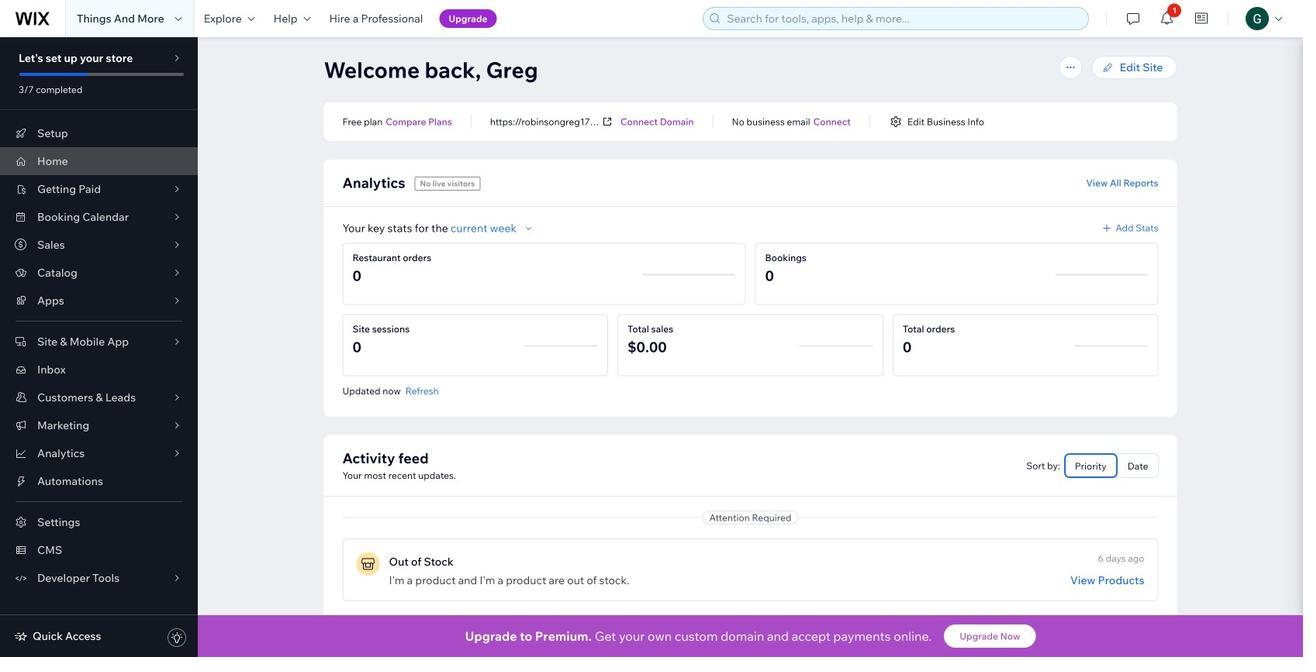 Task type: describe. For each thing, give the bounding box(es) containing it.
sidebar element
[[0, 37, 198, 658]]



Task type: locate. For each thing, give the bounding box(es) containing it.
Search for tools, apps, help & more... field
[[722, 8, 1084, 29]]



